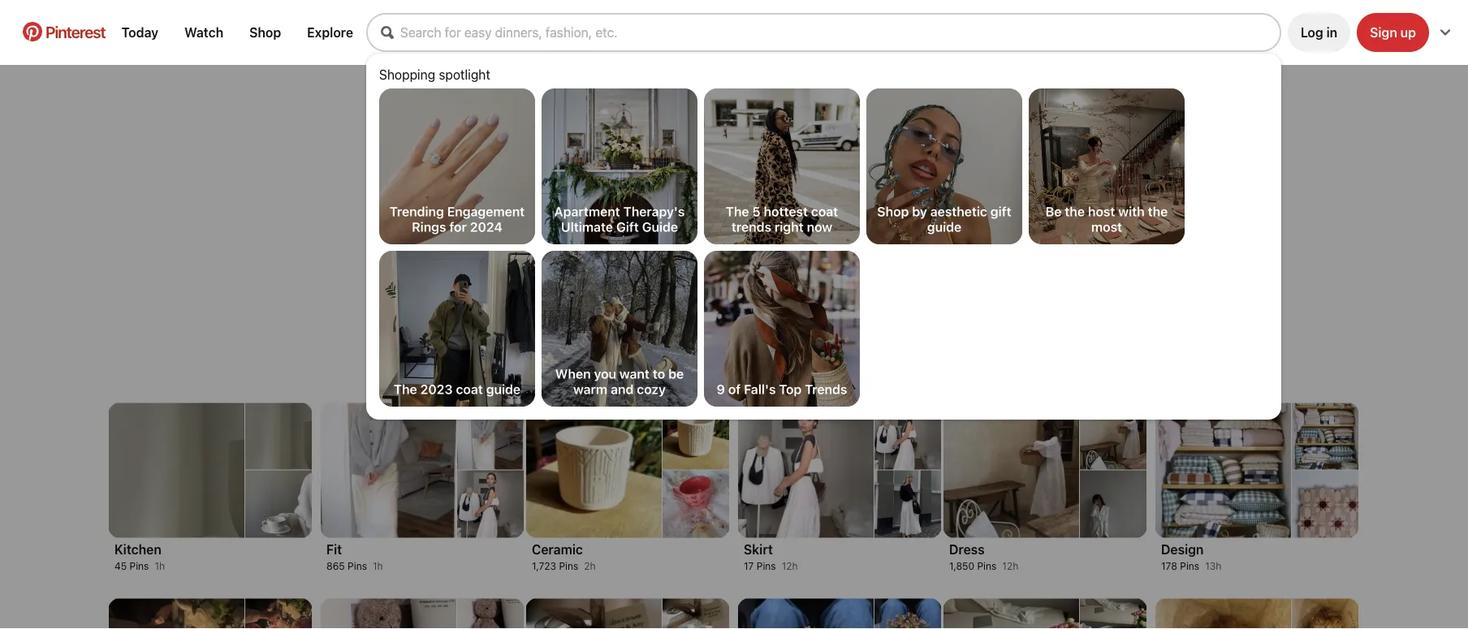 Task type: describe. For each thing, give the bounding box(es) containing it.
·
[[741, 249, 744, 263]]

explore
[[307, 25, 353, 40]]

2 the from the left
[[1148, 204, 1168, 219]]

ultimate
[[561, 219, 613, 235]]

9 of fall's top trends link
[[704, 251, 860, 407]]

host
[[1088, 204, 1116, 219]]

guide
[[642, 219, 678, 235]]

pins for kitchen
[[130, 561, 149, 572]]

list containing kitchen
[[6, 393, 1462, 630]]

sem
[[706, 179, 762, 213]]

45
[[115, 561, 127, 572]]

today link
[[115, 18, 165, 47]]

log in button
[[1288, 13, 1351, 52]]

coat inside the 5 hottest coat trends right now
[[811, 204, 839, 219]]

shop for shop by aesthetic gift guide
[[878, 204, 909, 219]]

be the host with the most
[[1046, 204, 1168, 235]]

pins for fit
[[348, 561, 367, 572]]

1 the from the left
[[1065, 204, 1085, 219]]

kitchen
[[115, 542, 161, 558]]

734
[[654, 248, 678, 264]]

fit 865 pins 1h
[[327, 542, 383, 572]]

sem button
[[706, 179, 762, 213]]

1 vertical spatial coat
[[456, 382, 483, 397]]

12h for dress
[[1003, 561, 1019, 572]]

and
[[611, 382, 634, 397]]

865
[[327, 561, 345, 572]]

guide inside shop by aesthetic gift guide
[[928, 219, 962, 235]]

shop by aesthetic gift guide
[[878, 204, 1012, 235]]

rings
[[412, 219, 446, 235]]

pins for skirt
[[757, 561, 776, 572]]

log in
[[1301, 25, 1338, 40]]

skirt
[[744, 542, 773, 558]]

right
[[775, 219, 804, 235]]

pins for dress
[[978, 561, 997, 572]]

2h
[[584, 561, 596, 572]]

engagement
[[447, 204, 525, 219]]

now
[[807, 219, 833, 235]]

log
[[1301, 25, 1324, 40]]

ceramic
[[532, 542, 583, 558]]

shopping
[[379, 67, 436, 82]]

apartment therapy's ultimate gift guide
[[554, 204, 685, 235]]

1h for kitchen
[[155, 561, 165, 572]]

1h for fit
[[373, 561, 383, 572]]

pins for design
[[1181, 561, 1200, 572]]

when you want to be warm and cozy
[[555, 366, 684, 397]]

sign
[[1371, 25, 1398, 40]]

shop link
[[243, 18, 288, 47]]

2023
[[420, 382, 453, 397]]

warm
[[574, 382, 608, 397]]

apartment therapy's ultimate gift guide link
[[542, 89, 698, 245]]

in
[[1327, 25, 1338, 40]]

shop by aesthetic gift guide link
[[867, 89, 1023, 245]]

trending
[[390, 204, 444, 219]]

saved link
[[747, 351, 797, 380]]

with
[[1119, 204, 1145, 219]]

you
[[594, 366, 617, 382]]

2 gift image from the left
[[663, 599, 729, 630]]

design
[[1162, 542, 1204, 558]]

@sem_g_ button
[[705, 212, 764, 247]]

when you want to be warm and cozy link
[[542, 251, 698, 407]]

the 2023 coat guide link
[[379, 251, 535, 407]]

12h for skirt
[[782, 561, 798, 572]]

1 bag image from the left
[[944, 599, 1080, 630]]

734 followers · 8 following
[[654, 248, 814, 264]]

sign up button
[[1358, 13, 1430, 52]]

explore link
[[301, 18, 360, 47]]

apartment
[[554, 204, 620, 219]]

fall's
[[744, 382, 776, 397]]

2024
[[470, 219, 503, 235]]

shopping spotlight
[[379, 67, 491, 82]]

created
[[678, 358, 727, 373]]

design 178 pins 13h
[[1162, 542, 1222, 572]]

up
[[1401, 25, 1417, 40]]

user avatar image
[[686, 75, 783, 172]]

dress 1,850 pins 12h
[[950, 542, 1019, 572]]

ceramic 1,723 pins 2h
[[532, 542, 596, 572]]

Search text field
[[400, 25, 1280, 40]]

trends
[[805, 382, 848, 397]]

13h
[[1206, 561, 1222, 572]]

skirt 17 pins 12h
[[744, 542, 798, 572]]

pins for ceramic
[[559, 561, 579, 572]]

9
[[717, 382, 725, 397]]



Task type: vqa. For each thing, say whether or not it's contained in the screenshot.


Task type: locate. For each thing, give the bounding box(es) containing it.
0 horizontal spatial guide
[[486, 382, 521, 397]]

created link
[[672, 351, 734, 380]]

the right be
[[1065, 204, 1085, 219]]

2 12h from the left
[[1003, 561, 1019, 572]]

pins down ceramic
[[559, 561, 579, 572]]

coat right right
[[811, 204, 839, 219]]

shop left by
[[878, 204, 909, 219]]

1 pants image from the left
[[738, 599, 874, 630]]

gift
[[617, 219, 639, 235]]

list
[[6, 393, 1462, 630]]

3 pins from the left
[[559, 561, 579, 572]]

shop
[[249, 25, 281, 40], [878, 204, 909, 219]]

0 vertical spatial guide
[[928, 219, 962, 235]]

the inside the 5 hottest coat trends right now
[[726, 204, 749, 219]]

1 vertical spatial the
[[394, 382, 417, 397]]

1 vertical spatial shop
[[878, 204, 909, 219]]

fit image
[[321, 403, 457, 538], [457, 403, 524, 470], [457, 471, 524, 538]]

coat
[[811, 204, 839, 219], [456, 382, 483, 397]]

1 horizontal spatial 1h
[[373, 561, 383, 572]]

0 horizontal spatial desert image
[[1156, 599, 1292, 630]]

5 pins from the left
[[978, 561, 997, 572]]

pins inside ceramic 1,723 pins 2h
[[559, 561, 579, 572]]

0 horizontal spatial pants image
[[738, 599, 874, 630]]

1,723
[[532, 561, 556, 572]]

skirt image
[[738, 403, 874, 538], [875, 403, 942, 470], [875, 471, 942, 538]]

12h right the 17
[[782, 561, 798, 572]]

saved
[[753, 358, 791, 373]]

pins inside fit 865 pins 1h
[[348, 561, 367, 572]]

pins
[[130, 561, 149, 572], [348, 561, 367, 572], [559, 561, 579, 572], [757, 561, 776, 572], [978, 561, 997, 572], [1181, 561, 1200, 572]]

guide
[[928, 219, 962, 235], [486, 382, 521, 397]]

follow button
[[724, 277, 790, 316]]

2 desert image from the left
[[1292, 599, 1359, 630]]

pants image
[[738, 599, 874, 630], [875, 599, 942, 630]]

1 baby image from the left
[[321, 599, 457, 630]]

2 pins from the left
[[348, 561, 367, 572]]

the for the 5 hottest coat trends right now
[[726, 204, 749, 219]]

fit
[[327, 542, 342, 558]]

design image
[[1156, 403, 1292, 538], [1292, 403, 1359, 470], [1292, 471, 1359, 538]]

pinterest
[[45, 22, 105, 41]]

1 horizontal spatial the
[[1148, 204, 1168, 219]]

kitchen 45 pins 1h
[[115, 542, 165, 572]]

0 horizontal spatial cake image
[[109, 599, 245, 630]]

0 horizontal spatial 1h
[[155, 561, 165, 572]]

trends
[[732, 219, 772, 235]]

2 pants image from the left
[[875, 599, 942, 630]]

sign up
[[1371, 25, 1417, 40]]

1 horizontal spatial coat
[[811, 204, 839, 219]]

0 vertical spatial the
[[726, 204, 749, 219]]

1 cake image from the left
[[109, 599, 245, 630]]

of
[[729, 382, 741, 397]]

for
[[450, 219, 467, 235]]

pins right 1,850
[[978, 561, 997, 572]]

most
[[1092, 219, 1123, 235]]

0 horizontal spatial 12h
[[782, 561, 798, 572]]

9 of fall's top trends
[[717, 382, 848, 397]]

1h
[[155, 561, 165, 572], [373, 561, 383, 572]]

shop for shop
[[249, 25, 281, 40]]

trending engagement rings for 2024 link
[[379, 89, 535, 245]]

4 pins from the left
[[757, 561, 776, 572]]

1 horizontal spatial the
[[726, 204, 749, 219]]

1,850
[[950, 561, 975, 572]]

desert image
[[1156, 599, 1292, 630], [1292, 599, 1359, 630]]

bag image
[[944, 599, 1080, 630], [1080, 599, 1147, 630]]

1 pins from the left
[[130, 561, 149, 572]]

pins inside dress 1,850 pins 12h
[[978, 561, 997, 572]]

be
[[1046, 204, 1062, 219]]

12h inside skirt 17 pins 12h
[[782, 561, 798, 572]]

1 horizontal spatial cake image
[[245, 599, 312, 630]]

top
[[779, 382, 802, 397]]

followers
[[681, 248, 737, 264]]

17
[[744, 561, 754, 572]]

2 cake image from the left
[[245, 599, 312, 630]]

1 horizontal spatial gift image
[[663, 599, 729, 630]]

therapy's
[[624, 204, 685, 219]]

1 horizontal spatial guide
[[928, 219, 962, 235]]

0 horizontal spatial gift image
[[526, 599, 662, 630]]

gift
[[991, 204, 1012, 219]]

pins inside skirt 17 pins 12h
[[757, 561, 776, 572]]

0 horizontal spatial bag image
[[944, 599, 1080, 630]]

the for the 2023 coat guide
[[394, 382, 417, 397]]

hottest
[[764, 204, 808, 219]]

1h inside fit 865 pins 1h
[[373, 561, 383, 572]]

aesthetic
[[931, 204, 988, 219]]

be the host with the most link
[[1029, 89, 1185, 245]]

sem @sem_g_
[[705, 179, 764, 232]]

0 vertical spatial coat
[[811, 204, 839, 219]]

12h right 1,850
[[1003, 561, 1019, 572]]

be
[[669, 366, 684, 382]]

the 5 hottest coat trends right now
[[726, 204, 839, 235]]

pins down design
[[1181, 561, 1200, 572]]

1 horizontal spatial shop
[[878, 204, 909, 219]]

guide right 2023
[[486, 382, 521, 397]]

pinterest button
[[13, 22, 115, 43]]

baby image
[[321, 599, 457, 630], [457, 599, 524, 630]]

shop right watch
[[249, 25, 281, 40]]

1 12h from the left
[[782, 561, 798, 572]]

1 gift image from the left
[[526, 599, 662, 630]]

the
[[1065, 204, 1085, 219], [1148, 204, 1168, 219]]

dress
[[950, 542, 985, 558]]

2 1h from the left
[[373, 561, 383, 572]]

2 baby image from the left
[[457, 599, 524, 630]]

pins down the kitchen
[[130, 561, 149, 572]]

guide right by
[[928, 219, 962, 235]]

pins inside "kitchen 45 pins 1h"
[[130, 561, 149, 572]]

1 horizontal spatial baby image
[[457, 599, 524, 630]]

coat right 2023
[[456, 382, 483, 397]]

by
[[913, 204, 928, 219]]

0 horizontal spatial coat
[[456, 382, 483, 397]]

6 pins from the left
[[1181, 561, 1200, 572]]

2 bag image from the left
[[1080, 599, 1147, 630]]

dress image
[[944, 403, 1080, 538], [1080, 403, 1147, 470], [1080, 471, 1147, 538]]

today
[[122, 25, 159, 40]]

trending engagement rings for 2024
[[390, 204, 525, 235]]

pins inside design 178 pins 13h
[[1181, 561, 1200, 572]]

following
[[759, 248, 814, 264]]

0 vertical spatial shop
[[249, 25, 281, 40]]

12h
[[782, 561, 798, 572], [1003, 561, 1019, 572]]

0 horizontal spatial shop
[[249, 25, 281, 40]]

to
[[653, 366, 665, 382]]

watch link
[[178, 18, 230, 47]]

follow
[[737, 288, 777, 304]]

1 horizontal spatial desert image
[[1292, 599, 1359, 630]]

5
[[753, 204, 761, 219]]

0 horizontal spatial the
[[1065, 204, 1085, 219]]

@sem_g_
[[705, 216, 764, 232]]

pinterest link
[[13, 22, 115, 41]]

pins right 865
[[348, 561, 367, 572]]

spotlight
[[439, 67, 491, 82]]

want
[[620, 366, 650, 382]]

cozy
[[637, 382, 666, 397]]

1 horizontal spatial 12h
[[1003, 561, 1019, 572]]

0 horizontal spatial the
[[394, 382, 417, 397]]

1 vertical spatial guide
[[486, 382, 521, 397]]

shop inside shop by aesthetic gift guide
[[878, 204, 909, 219]]

1 1h from the left
[[155, 561, 165, 572]]

kitchen image
[[109, 403, 245, 538], [245, 403, 312, 470], [245, 471, 312, 538]]

1h right 865
[[373, 561, 383, 572]]

pinterest image
[[23, 22, 42, 41]]

1 desert image from the left
[[1156, 599, 1292, 630]]

gift image
[[526, 599, 662, 630], [663, 599, 729, 630]]

when
[[555, 366, 591, 382]]

search image
[[381, 26, 394, 39]]

the right with
[[1148, 204, 1168, 219]]

1h inside "kitchen 45 pins 1h"
[[155, 561, 165, 572]]

ceramic image
[[526, 403, 662, 538], [663, 403, 729, 470], [663, 471, 729, 538]]

178
[[1162, 561, 1178, 572]]

12h inside dress 1,850 pins 12h
[[1003, 561, 1019, 572]]

pins right the 17
[[757, 561, 776, 572]]

cake image
[[109, 599, 245, 630], [245, 599, 312, 630]]

watch
[[185, 25, 224, 40]]

8
[[747, 248, 756, 264]]

0 horizontal spatial baby image
[[321, 599, 457, 630]]

1h down the kitchen
[[155, 561, 165, 572]]

1 horizontal spatial bag image
[[1080, 599, 1147, 630]]

1 horizontal spatial pants image
[[875, 599, 942, 630]]



